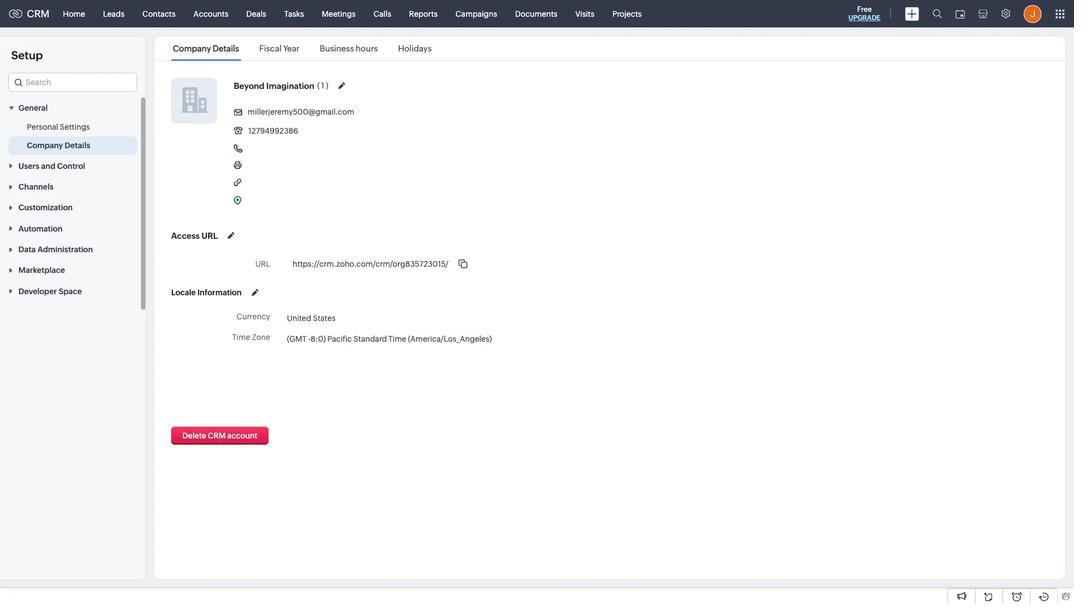Task type: locate. For each thing, give the bounding box(es) containing it.
crm
[[27, 8, 50, 20], [208, 431, 226, 440]]

home link
[[54, 0, 94, 27]]

holidays link
[[396, 44, 433, 53]]

0 vertical spatial company
[[173, 44, 211, 53]]

home
[[63, 9, 85, 18]]

(gmt -8:0) pacific standard time (america/los_angeles)
[[287, 334, 492, 343]]

(gmt
[[287, 334, 307, 343]]

1 horizontal spatial company details
[[173, 44, 239, 53]]

projects link
[[603, 0, 651, 27]]

delete crm account
[[182, 431, 258, 440]]

0 horizontal spatial company details link
[[27, 140, 90, 151]]

0 horizontal spatial details
[[65, 141, 90, 150]]

accounts link
[[185, 0, 237, 27]]

company details link inside 'general' region
[[27, 140, 90, 151]]

access url
[[171, 231, 218, 240]]

automation
[[18, 224, 63, 233]]

crm left the home link
[[27, 8, 50, 20]]

1 vertical spatial company
[[27, 141, 63, 150]]

0 horizontal spatial company details
[[27, 141, 90, 150]]

meetings link
[[313, 0, 365, 27]]

general region
[[0, 118, 145, 155]]

0 horizontal spatial time
[[232, 333, 250, 342]]

data administration button
[[0, 239, 145, 260]]

millerjeremy500@gmail.com
[[248, 107, 354, 116]]

hours
[[356, 44, 378, 53]]

calls
[[374, 9, 391, 18]]

business hours
[[320, 44, 378, 53]]

visits link
[[566, 0, 603, 27]]

0 vertical spatial company details
[[173, 44, 239, 53]]

1 horizontal spatial details
[[213, 44, 239, 53]]

-
[[308, 334, 311, 343]]

locale information
[[171, 288, 242, 297]]

0 horizontal spatial url
[[202, 231, 218, 240]]

data administration
[[18, 245, 93, 254]]

1
[[321, 81, 324, 90]]

leads link
[[94, 0, 133, 27]]

imagination
[[266, 81, 314, 90]]

states
[[313, 314, 336, 323]]

currency
[[236, 312, 270, 321]]

campaigns link
[[447, 0, 506, 27]]

1 horizontal spatial company details link
[[171, 44, 241, 53]]

list containing company details
[[163, 36, 442, 60]]

users and control button
[[0, 155, 145, 176]]

crm link
[[9, 8, 50, 20]]

1 horizontal spatial company
[[173, 44, 211, 53]]

time left zone
[[232, 333, 250, 342]]

united
[[287, 314, 311, 323]]

projects
[[612, 9, 642, 18]]

1 vertical spatial company details link
[[27, 140, 90, 151]]

company details link down accounts
[[171, 44, 241, 53]]

fiscal
[[259, 44, 282, 53]]

1 vertical spatial url
[[255, 260, 270, 269]]

company details
[[173, 44, 239, 53], [27, 141, 90, 150]]

1 horizontal spatial time
[[388, 334, 406, 343]]

details
[[213, 44, 239, 53], [65, 141, 90, 150]]

and
[[41, 161, 55, 170]]

https://crm.zoho.com/crm/org835723015/
[[293, 260, 448, 269]]

1 vertical spatial company details
[[27, 141, 90, 150]]

crm right delete
[[208, 431, 226, 440]]

1 vertical spatial crm
[[208, 431, 226, 440]]

1 vertical spatial details
[[65, 141, 90, 150]]

details down settings
[[65, 141, 90, 150]]

reports
[[409, 9, 438, 18]]

None field
[[8, 73, 137, 92]]

company
[[173, 44, 211, 53], [27, 141, 63, 150]]

details inside 'general' region
[[65, 141, 90, 150]]

users and control
[[18, 161, 85, 170]]

documents link
[[506, 0, 566, 27]]

time right standard
[[388, 334, 406, 343]]

reports link
[[400, 0, 447, 27]]

url up currency at the bottom
[[255, 260, 270, 269]]

0 vertical spatial crm
[[27, 8, 50, 20]]

fiscal year
[[259, 44, 300, 53]]

company down personal
[[27, 141, 63, 150]]

0 horizontal spatial company
[[27, 141, 63, 150]]

control
[[57, 161, 85, 170]]

accounts
[[193, 9, 228, 18]]

profile image
[[1024, 5, 1042, 23]]

search element
[[926, 0, 949, 27]]

time
[[232, 333, 250, 342], [388, 334, 406, 343]]

channels button
[[0, 176, 145, 197]]

business
[[320, 44, 354, 53]]

(america/los_angeles)
[[408, 334, 492, 343]]

0 vertical spatial details
[[213, 44, 239, 53]]

company details link
[[171, 44, 241, 53], [27, 140, 90, 151]]

account
[[227, 431, 258, 440]]

marketplace button
[[0, 260, 145, 280]]

meetings
[[322, 9, 356, 18]]

marketplace
[[18, 266, 65, 275]]

company details down personal settings
[[27, 141, 90, 150]]

url
[[202, 231, 218, 240], [255, 260, 270, 269]]

business hours link
[[318, 44, 380, 53]]

company down accounts link
[[173, 44, 211, 53]]

company details down accounts
[[173, 44, 239, 53]]

general button
[[0, 97, 145, 118]]

details down accounts link
[[213, 44, 239, 53]]

company details link down personal settings
[[27, 140, 90, 151]]

)
[[326, 81, 328, 90]]

locale
[[171, 288, 196, 297]]

0 horizontal spatial crm
[[27, 8, 50, 20]]

standard
[[353, 334, 387, 343]]

users
[[18, 161, 39, 170]]

url right access
[[202, 231, 218, 240]]

list
[[163, 36, 442, 60]]

0 vertical spatial url
[[202, 231, 218, 240]]



Task type: vqa. For each thing, say whether or not it's contained in the screenshot.
the top the "Company Details"
yes



Task type: describe. For each thing, give the bounding box(es) containing it.
8:0)
[[311, 334, 326, 343]]

documents
[[515, 9, 557, 18]]

Search text field
[[9, 73, 136, 91]]

personal settings
[[27, 123, 90, 132]]

free
[[857, 5, 872, 13]]

delete
[[182, 431, 206, 440]]

time zone
[[232, 333, 270, 342]]

contacts
[[142, 9, 176, 18]]

fiscal year link
[[258, 44, 301, 53]]

calls link
[[365, 0, 400, 27]]

pacific
[[327, 334, 352, 343]]

create menu image
[[905, 7, 919, 20]]

united states
[[287, 314, 336, 323]]

zone
[[252, 333, 270, 342]]

general
[[18, 104, 48, 113]]

(
[[317, 81, 320, 90]]

customization button
[[0, 197, 145, 218]]

tasks link
[[275, 0, 313, 27]]

1 horizontal spatial crm
[[208, 431, 226, 440]]

company inside list
[[173, 44, 211, 53]]

visits
[[575, 9, 594, 18]]

administration
[[37, 245, 93, 254]]

1 horizontal spatial url
[[255, 260, 270, 269]]

search image
[[933, 9, 942, 18]]

company details inside list
[[173, 44, 239, 53]]

personal
[[27, 123, 58, 132]]

deals
[[246, 9, 266, 18]]

deals link
[[237, 0, 275, 27]]

holidays
[[398, 44, 432, 53]]

create menu element
[[898, 0, 926, 27]]

personal settings link
[[27, 122, 90, 133]]

leads
[[103, 9, 125, 18]]

developer space
[[18, 287, 82, 296]]

0 vertical spatial company details link
[[171, 44, 241, 53]]

customization
[[18, 203, 73, 212]]

channels
[[18, 182, 54, 191]]

company inside 'general' region
[[27, 141, 63, 150]]

campaigns
[[456, 9, 497, 18]]

developer
[[18, 287, 57, 296]]

settings
[[60, 123, 90, 132]]

developer space button
[[0, 280, 145, 301]]

beyond imagination ( 1 )
[[234, 81, 328, 90]]

tasks
[[284, 9, 304, 18]]

upgrade
[[849, 14, 881, 22]]

setup
[[11, 49, 43, 62]]

calendar image
[[955, 9, 965, 18]]

free upgrade
[[849, 5, 881, 22]]

contacts link
[[133, 0, 185, 27]]

beyond
[[234, 81, 264, 90]]

profile element
[[1017, 0, 1048, 27]]

year
[[283, 44, 300, 53]]

information
[[197, 288, 242, 297]]

12794992386
[[248, 126, 298, 135]]

data
[[18, 245, 36, 254]]

space
[[59, 287, 82, 296]]

access
[[171, 231, 200, 240]]

automation button
[[0, 218, 145, 239]]

company details inside 'general' region
[[27, 141, 90, 150]]

companylogo image
[[172, 78, 216, 123]]



